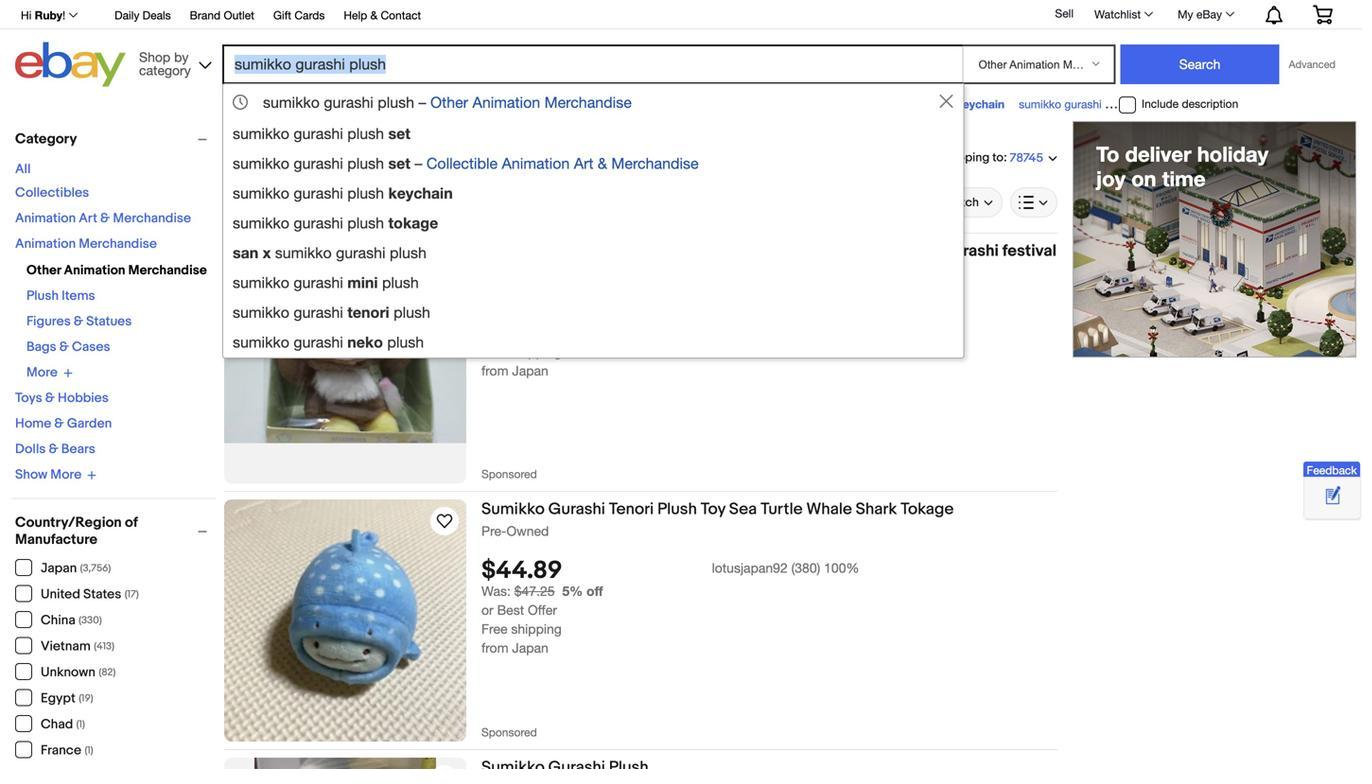 Task type: locate. For each thing, give the bounding box(es) containing it.
plush inside sumikko gurashi plush set – collectible animation art & merchandise
[[348, 155, 384, 172]]

or
[[482, 602, 494, 618]]

best right sort:
[[917, 195, 942, 210]]

(1) inside chad (1)
[[76, 719, 85, 731]]

1 horizontal spatial keychain
[[957, 97, 1005, 111]]

france
[[41, 743, 81, 759]]

all up collectibles
[[15, 161, 31, 177]]

0 vertical spatial shipping
[[511, 344, 562, 360]]

1 vertical spatial more
[[50, 467, 82, 483]]

sumikko inside "sumikko gurashi plush set"
[[233, 125, 289, 142]]

1 free from the top
[[482, 344, 508, 360]]

sumikko down sort:
[[873, 241, 938, 261]]

best inside dropdown button
[[917, 195, 942, 210]]

0 vertical spatial sumikko gurashi plush set
[[450, 97, 584, 111]]

sumikko inside sumikko gurashi plush keychain
[[233, 184, 289, 202]]

account navigation
[[10, 0, 1347, 29]]

All selected text field
[[240, 194, 255, 211]]

whale
[[807, 500, 852, 519]]

ruby
[[35, 9, 62, 22]]

other up plush items link
[[26, 263, 61, 279]]

(1)
[[76, 719, 85, 731], [85, 745, 93, 757]]

sort:
[[887, 195, 914, 210]]

plush up figures
[[26, 288, 59, 304]]

0 horizontal spatial best
[[497, 602, 524, 618]]

auction
[[285, 195, 328, 210]]

lotusjapan92 (380) 100% was: $47.25 5% off or best offer free shipping from japan
[[482, 560, 860, 656]]

merchandise down search for anything text box
[[545, 94, 632, 111]]

Search for anything text field
[[225, 46, 959, 82]]

& right bags
[[59, 339, 69, 355]]

list box
[[222, 83, 965, 358]]

animation down collectibles
[[15, 236, 76, 252]]

merchandise
[[545, 94, 632, 111], [612, 155, 699, 172], [113, 211, 191, 227], [79, 236, 157, 252], [128, 263, 207, 279]]

include
[[1142, 97, 1179, 110]]

figures
[[26, 314, 71, 330]]

keychain up tokage
[[388, 184, 453, 202]]

1 vertical spatial sumikko gurashi plush set
[[233, 124, 411, 142]]

figures & statues link
[[26, 314, 132, 330]]

0 horizontal spatial neko
[[347, 333, 383, 351]]

banner
[[10, 0, 1347, 358]]

1 vertical spatial plush
[[658, 500, 697, 519]]

0 horizontal spatial art
[[79, 211, 97, 227]]

dolls
[[15, 441, 46, 457]]

help & contact link
[[344, 6, 421, 26]]

sumikko gurashi plush
[[263, 94, 415, 111]]

plush inside other animation merchandise plush items figures & statues bags & cases
[[26, 288, 59, 304]]

0 horizontal spatial keychain
[[388, 184, 453, 202]]

plush inside sumikko gurashi tenori plush
[[394, 304, 430, 321]]

0 vertical spatial sumikko
[[873, 241, 938, 261]]

0 vertical spatial all link
[[15, 161, 31, 177]]

0 vertical spatial (1)
[[76, 719, 85, 731]]

(1) right france
[[85, 745, 93, 757]]

sumikko gurashi plush set for tokage
[[233, 124, 411, 142]]

sea
[[729, 500, 757, 519]]

your shopping cart image
[[1312, 5, 1334, 24]]

advertisement region
[[1073, 121, 1357, 358]]

0 vertical spatial set
[[567, 97, 584, 111]]

1 shipping from the top
[[511, 344, 562, 360]]

gurashi
[[324, 94, 374, 111], [321, 97, 359, 111], [496, 97, 533, 111], [1065, 97, 1102, 111], [1223, 97, 1260, 111], [294, 125, 343, 142], [400, 148, 448, 165], [294, 155, 343, 172], [294, 184, 343, 202], [294, 214, 343, 232], [336, 244, 386, 262], [294, 274, 343, 291], [294, 304, 343, 321], [294, 333, 343, 351]]

1 vertical spatial sumikko
[[482, 500, 545, 519]]

1 vertical spatial set
[[388, 124, 411, 142]]

gurashi up owned
[[548, 500, 606, 519]]

free inside free shipping from japan
[[482, 344, 508, 360]]

$44.89
[[482, 557, 562, 586]]

more down dolls & bears link
[[50, 467, 82, 483]]

1 vertical spatial gurashi
[[548, 500, 606, 519]]

home & garden link
[[15, 416, 112, 432]]

100%
[[824, 560, 860, 576]]

art up animation merchandise link
[[79, 211, 97, 227]]

by
[[174, 49, 189, 65]]

category
[[15, 131, 77, 148]]

0 vertical spatial other
[[431, 94, 468, 111]]

heading
[[482, 758, 649, 769]]

1 vertical spatial all
[[240, 195, 255, 210]]

lotusjapan92
[[712, 560, 788, 576]]

& inside $44.89 main content
[[857, 241, 870, 261]]

best right "or" at the left bottom of page
[[497, 602, 524, 618]]

merchandise inside sumikko gurashi plush set – collectible animation art & merchandise
[[612, 155, 699, 172]]

& down toys & hobbies link at the left bottom of the page
[[54, 416, 64, 432]]

gurashi inside the "sumikko gurashi neko plush"
[[294, 333, 343, 351]]

1 horizontal spatial plush
[[658, 500, 697, 519]]

animation left "this"
[[502, 155, 570, 172]]

– up now
[[415, 155, 422, 172]]

0 horizontal spatial sumikko gurashi plush set
[[233, 124, 411, 142]]

set down penguin
[[388, 124, 411, 142]]

united
[[41, 587, 80, 603]]

from inside free shipping from japan
[[482, 363, 509, 379]]

gurashi down match
[[941, 241, 999, 261]]

1 horizontal spatial sumikko gurashi plush set
[[450, 97, 584, 111]]

– up sumikko gurashi plush set – collectible animation art & merchandise
[[419, 94, 426, 111]]

gurashi inside sumikko gurashi plush set – collectible animation art & merchandise
[[294, 155, 343, 172]]

1 vertical spatial free
[[482, 621, 508, 637]]

all link up collectibles
[[15, 161, 31, 177]]

set up now
[[388, 154, 411, 172]]

1 vertical spatial neko
[[347, 333, 383, 351]]

(1) right the chad at the left of page
[[76, 719, 85, 731]]

cards
[[295, 9, 325, 22]]

mini
[[347, 273, 378, 291]]

merchandise inside collectibles animation art & merchandise
[[113, 211, 191, 227]]

& up animation merchandise link
[[100, 211, 110, 227]]

1 vertical spatial best
[[497, 602, 524, 618]]

0 horizontal spatial all
[[15, 161, 31, 177]]

watch sumikko gurashi tenori plush toy sea turtle whale shark tokage image
[[433, 510, 456, 533]]

shipping
[[941, 150, 990, 165]]

buy it now link
[[347, 191, 428, 214]]

banner containing set
[[10, 0, 1347, 358]]

plush inside the "sumikko gurashi neko plush"
[[387, 333, 424, 351]]

shark
[[856, 500, 897, 519]]

merchandise up animation merchandise link
[[113, 211, 191, 227]]

tokage
[[901, 500, 954, 519]]

owned
[[507, 523, 549, 539]]

egypt
[[41, 691, 76, 707]]

(330)
[[79, 615, 102, 627]]

plush left toy
[[658, 500, 697, 519]]

art inside sumikko gurashi plush set – collectible animation art & merchandise
[[574, 155, 594, 172]]

(1) inside france (1)
[[85, 745, 93, 757]]

merchandise down the rilakkuma link
[[612, 155, 699, 172]]

gurashi inside "sumikko gurashi plush set"
[[294, 125, 343, 142]]

show more button
[[15, 467, 97, 483]]

toy
[[749, 241, 772, 261]]

brand outlet link
[[190, 6, 254, 26]]

free
[[482, 344, 508, 360], [482, 621, 508, 637]]

x
[[263, 244, 271, 262]]

sumikko gurashi plush set
[[450, 97, 584, 111], [233, 124, 411, 142]]

art right save
[[574, 155, 594, 172]]

shop by category button
[[131, 42, 216, 83]]

0 vertical spatial keychain
[[957, 97, 1005, 111]]

neko
[[1136, 97, 1163, 111], [347, 333, 383, 351]]

& inside account "navigation"
[[371, 9, 378, 22]]

advanced link
[[1280, 45, 1346, 83]]

1 horizontal spatial all
[[240, 195, 255, 210]]

& right "dolls"
[[49, 441, 58, 457]]

gurashi inside sumikko gurashi mini plush
[[294, 274, 343, 291]]

0 horizontal spatial sumikko
[[482, 500, 545, 519]]

plush for items
[[26, 288, 59, 304]]

0 vertical spatial best
[[917, 195, 942, 210]]

hobbies
[[58, 390, 109, 406]]

brand
[[190, 9, 221, 22]]

animation down collectibles link
[[15, 211, 76, 227]]

shop
[[139, 49, 171, 65]]

more
[[26, 365, 58, 381], [50, 467, 82, 483]]

match
[[945, 195, 979, 210]]

collectible
[[427, 155, 498, 172]]

0 horizontal spatial all link
[[15, 161, 31, 177]]

1 vertical spatial (1)
[[85, 745, 93, 757]]

0 horizontal spatial plush
[[26, 288, 59, 304]]

shipping
[[511, 344, 562, 360], [511, 621, 562, 637]]

& right rilakkuma
[[857, 241, 870, 261]]

0 vertical spatial japan
[[512, 363, 549, 379]]

sumikko up owned
[[482, 500, 545, 519]]

1 vertical spatial shipping
[[511, 621, 562, 637]]

bears
[[61, 441, 95, 457]]

set down search for anything text box
[[567, 97, 584, 111]]

1 vertical spatial –
[[415, 155, 422, 172]]

art inside collectibles animation art & merchandise
[[79, 211, 97, 227]]

unknown
[[41, 665, 96, 681]]

toy
[[701, 500, 726, 519]]

shipping inside free shipping from japan
[[511, 344, 562, 360]]

plush inside sumikko gurashi tenori plush toy sea turtle whale shark tokage pre-owned
[[658, 500, 697, 519]]

ebay
[[1197, 8, 1223, 21]]

None submit
[[1121, 44, 1280, 84]]

gift cards
[[273, 9, 325, 22]]

sumikko gurashi plush set up save
[[450, 97, 584, 111]]

animation down animation merchandise
[[64, 263, 125, 279]]

1 horizontal spatial art
[[574, 155, 594, 172]]

set for neko
[[567, 97, 584, 111]]

2 shipping from the top
[[511, 621, 562, 637]]

sort: best match
[[887, 195, 979, 210]]

other up collectible
[[431, 94, 468, 111]]

neko down tenori in the top left of the page
[[347, 333, 383, 351]]

78745
[[1010, 151, 1044, 165]]

2 from from the top
[[482, 640, 509, 656]]

gurashi
[[941, 241, 999, 261], [548, 500, 606, 519]]

sumikko inside sumikko gurashi mini plush
[[233, 274, 289, 291]]

2 vertical spatial set
[[388, 154, 411, 172]]

0 vertical spatial neko
[[1136, 97, 1163, 111]]

merchandise up the 'statues'
[[128, 263, 207, 279]]

bags & cases link
[[26, 339, 110, 355]]

sumikko gurashi neko plush
[[233, 333, 424, 351]]

sumikko gurashi plush penguin
[[276, 97, 436, 111]]

sumikko gurashi tenori plush toy sea turtle whale shark tokage heading
[[482, 500, 954, 519]]

watchlist
[[1095, 8, 1141, 21]]

1 horizontal spatial other
[[431, 94, 468, 111]]

0 vertical spatial art
[[574, 155, 594, 172]]

1 vertical spatial other
[[26, 263, 61, 279]]

daily
[[115, 9, 139, 22]]

keychain up shipping to : 78745
[[957, 97, 1005, 111]]

collectibles link
[[15, 185, 89, 201]]

1 horizontal spatial best
[[917, 195, 942, 210]]

listing options selector. list view selected. image
[[1019, 195, 1049, 210]]

sumikko gurashi plush set up 'for'
[[233, 124, 411, 142]]

1 horizontal spatial sumikko
[[873, 241, 938, 261]]

buy it now
[[359, 195, 416, 210]]

& right help
[[371, 9, 378, 22]]

show
[[15, 467, 47, 483]]

gurashi inside san x sumikko gurashi plush
[[336, 244, 386, 262]]

0 horizontal spatial gurashi
[[548, 500, 606, 519]]

all link down 5,800
[[229, 191, 266, 214]]

2 vertical spatial japan
[[512, 640, 549, 656]]

0 horizontal spatial other
[[26, 263, 61, 279]]

【limited edition】rilakkuma plush toy rilakkuma & sumikko gurashi festival
[[482, 241, 1057, 261]]

neko left description
[[1136, 97, 1163, 111]]

0 vertical spatial from
[[482, 363, 509, 379]]

1 from from the top
[[482, 363, 509, 379]]

1 vertical spatial art
[[79, 211, 97, 227]]

0 vertical spatial plush
[[26, 288, 59, 304]]

best
[[917, 195, 942, 210], [497, 602, 524, 618]]

my
[[1178, 8, 1194, 21]]

animation inside other animation merchandise plush items figures & statues bags & cases
[[64, 263, 125, 279]]

more down bags
[[26, 365, 58, 381]]

cases
[[72, 339, 110, 355]]

all down 5,800
[[240, 195, 255, 210]]

1 vertical spatial from
[[482, 640, 509, 656]]

1 horizontal spatial gurashi
[[941, 241, 999, 261]]

2 free from the top
[[482, 621, 508, 637]]

0 vertical spatial free
[[482, 344, 508, 360]]

– other animation merchandise
[[419, 94, 632, 111]]

gurashi inside sumikko gurashi tenori plush toy sea turtle whale shark tokage pre-owned
[[548, 500, 606, 519]]

plush inside sumikko gurashi mini plush
[[382, 274, 419, 291]]

free shipping from japan
[[482, 344, 562, 379]]

(1) for chad
[[76, 719, 85, 731]]

0 vertical spatial –
[[419, 94, 426, 111]]

0 vertical spatial gurashi
[[941, 241, 999, 261]]

& right "this"
[[598, 155, 607, 172]]

animation up sumikko gurashi plush set – collectible animation art & merchandise
[[473, 94, 540, 111]]

garden
[[67, 416, 112, 432]]

all
[[15, 161, 31, 177], [240, 195, 255, 210]]

:
[[1004, 150, 1007, 165]]

for
[[322, 148, 339, 165]]

japan inside free shipping from japan
[[512, 363, 549, 379]]

sort: best match button
[[879, 187, 1003, 218]]

1 vertical spatial keychain
[[388, 184, 453, 202]]

1 vertical spatial all link
[[229, 191, 266, 214]]



Task type: describe. For each thing, give the bounding box(es) containing it.
1 horizontal spatial neko
[[1136, 97, 1163, 111]]

$44.89 main content
[[224, 121, 1058, 769]]

other animation merchandise plush items figures & statues bags & cases
[[26, 263, 207, 355]]

festival
[[1003, 241, 1057, 261]]

tokage
[[388, 214, 438, 232]]

china
[[41, 613, 75, 629]]

merchandise inside other animation merchandise plush items figures & statues bags & cases
[[128, 263, 207, 279]]

sumikko inside san x sumikko gurashi plush
[[275, 244, 332, 262]]

results
[[275, 148, 318, 165]]

edition】rilakkuma
[[556, 241, 701, 261]]

sumikko inside sumikko gurashi tenori plush toy sea turtle whale shark tokage pre-owned
[[482, 500, 545, 519]]

sumikko inside sumikko gurashi plush tokage
[[233, 214, 289, 232]]

free inside lotusjapan92 (380) 100% was: $47.25 5% off or best offer free shipping from japan
[[482, 621, 508, 637]]

(1) for france
[[85, 745, 93, 757]]

states
[[83, 587, 121, 603]]

sumikko gurashi plush tokage
[[233, 214, 438, 232]]

gurashi inside $44.89 main content
[[400, 148, 448, 165]]

save this search button
[[498, 140, 638, 172]]

& down items
[[74, 314, 83, 330]]

shipping inside lotusjapan92 (380) 100% was: $47.25 5% off or best offer free shipping from japan
[[511, 621, 562, 637]]

buy
[[359, 195, 379, 210]]

【limited edition】rilakkuma plush toy rilakkuma & sumikko gurashi festival link
[[482, 241, 1058, 264]]

japan inside lotusjapan92 (380) 100% was: $47.25 5% off or best offer free shipping from japan
[[512, 640, 549, 656]]

sumikko inside $44.89 main content
[[342, 148, 397, 165]]

animation inside sumikko gurashi plush set – collectible animation art & merchandise
[[502, 155, 570, 172]]

0 vertical spatial all
[[15, 161, 31, 177]]

save this search
[[542, 149, 632, 163]]

shop by category
[[139, 49, 191, 78]]

sumikko inside the "sumikko gurashi neko plush"
[[233, 333, 289, 351]]

plush items link
[[26, 288, 95, 304]]

now
[[392, 195, 416, 210]]

china (330)
[[41, 613, 102, 629]]

animation art & merchandise link
[[15, 211, 191, 227]]

bags
[[26, 339, 56, 355]]

!
[[62, 9, 65, 22]]

category button
[[15, 131, 216, 148]]

my ebay link
[[1168, 3, 1243, 26]]

unknown (82)
[[41, 665, 116, 681]]

sumikko gurashi plush image
[[255, 758, 436, 769]]

penguin
[[393, 97, 436, 111]]

rilakkuma
[[598, 97, 654, 111]]

sumikko gurashi tenori plush toy sea turtle whale shark tokage image
[[224, 500, 466, 742]]

advanced
[[1289, 58, 1336, 70]]

set for tokage
[[388, 124, 411, 142]]

watchlist link
[[1084, 3, 1162, 26]]

1 horizontal spatial all link
[[229, 191, 266, 214]]

all inside $44.89 main content
[[240, 195, 255, 210]]

sumikko gurashi tenori plush toy sea turtle whale shark tokage pre-owned
[[482, 500, 954, 539]]

of
[[125, 514, 138, 531]]

vietnam (413)
[[41, 639, 114, 655]]

offer
[[528, 602, 557, 618]]

plush inside sumikko gurashi plush keychain
[[348, 184, 384, 202]]

collectibles animation art & merchandise
[[15, 185, 191, 227]]

japan (3,756)
[[41, 561, 111, 577]]

gift cards link
[[273, 6, 325, 26]]

keychain inside list box
[[388, 184, 453, 202]]

tenori
[[347, 303, 390, 321]]

& right 'toys'
[[45, 390, 55, 406]]

plush for toy
[[658, 500, 697, 519]]

gurashi inside sumikko gurashi tenori plush
[[294, 304, 343, 321]]

save
[[542, 149, 569, 163]]

【limited edition】rilakkuma plush toy rilakkuma & sumikko gurashi festival image
[[224, 282, 466, 443]]

best inside lotusjapan92 (380) 100% was: $47.25 5% off or best offer free shipping from japan
[[497, 602, 524, 618]]

rilakkuma
[[776, 241, 854, 261]]

vietnam
[[41, 639, 91, 655]]

san
[[233, 244, 259, 262]]

manufacture
[[15, 531, 97, 548]]

united states (17)
[[41, 587, 139, 603]]

daily deals
[[115, 9, 171, 22]]

was:
[[482, 584, 511, 599]]

other inside other animation merchandise plush items figures & statues bags & cases
[[26, 263, 61, 279]]

sumikko inside sumikko gurashi plush set – collectible animation art & merchandise
[[233, 155, 289, 172]]

france (1)
[[41, 743, 93, 759]]

more button
[[26, 365, 73, 381]]

neko inside list box
[[347, 333, 383, 351]]

sumikko gurashi plush neko
[[1019, 97, 1163, 111]]

sumikko gurashi plush set for neko
[[450, 97, 584, 111]]

contact
[[381, 9, 421, 22]]

【limited
[[482, 241, 552, 261]]

san x sumikko gurashi plush
[[233, 244, 427, 262]]

collectibles
[[15, 185, 89, 201]]

plush inside san x sumikko gurashi plush
[[390, 244, 427, 262]]

5,800 + results for sumikko gurashi plush
[[224, 148, 487, 165]]

chad
[[41, 717, 73, 733]]

daily deals link
[[115, 6, 171, 26]]

– inside sumikko gurashi plush set – collectible animation art & merchandise
[[415, 155, 422, 172]]

& inside sumikko gurashi plush set – collectible animation art & merchandise
[[598, 155, 607, 172]]

gurashi inside sumikko gurashi plush tokage
[[294, 214, 343, 232]]

(19)
[[79, 693, 93, 705]]

sell
[[1055, 7, 1074, 20]]

animation merchandise
[[15, 236, 157, 252]]

merchandise down animation art & merchandise link
[[79, 236, 157, 252]]

list box containing set
[[222, 83, 965, 358]]

sumikko gurashi plush keychain
[[233, 184, 453, 202]]

auction link
[[274, 191, 340, 214]]

+
[[262, 148, 271, 165]]

toys & hobbies link
[[15, 390, 109, 406]]

category
[[139, 62, 191, 78]]

home
[[15, 416, 51, 432]]

sumikko inside sumikko gurashi tenori plush
[[233, 304, 289, 321]]

animation merchandise link
[[15, 236, 157, 252]]

country/region
[[15, 514, 122, 531]]

items
[[62, 288, 95, 304]]

sumikko gurashi
[[1177, 97, 1263, 111]]

country/region of manufacture button
[[15, 514, 216, 548]]

chad (1)
[[41, 717, 85, 733]]

gift
[[273, 9, 291, 22]]

related:
[[224, 97, 266, 111]]

1 vertical spatial japan
[[41, 561, 77, 577]]

to
[[993, 150, 1004, 165]]

gurashi inside sumikko gurashi plush keychain
[[294, 184, 343, 202]]

& inside collectibles animation art & merchandise
[[100, 211, 110, 227]]

statues
[[86, 314, 132, 330]]

description
[[1182, 97, 1239, 110]]

plush inside sumikko gurashi plush tokage
[[348, 214, 384, 232]]

(413)
[[94, 641, 114, 653]]

my ebay
[[1178, 8, 1223, 21]]

sell link
[[1047, 7, 1082, 20]]

egypt (19)
[[41, 691, 93, 707]]

animation inside collectibles animation art & merchandise
[[15, 211, 76, 227]]

from inside lotusjapan92 (380) 100% was: $47.25 5% off or best offer free shipping from japan
[[482, 640, 509, 656]]

toys & hobbies home & garden dolls & bears
[[15, 390, 112, 457]]

0 vertical spatial more
[[26, 365, 58, 381]]



Task type: vqa. For each thing, say whether or not it's contained in the screenshot.
Rilakkuma
yes



